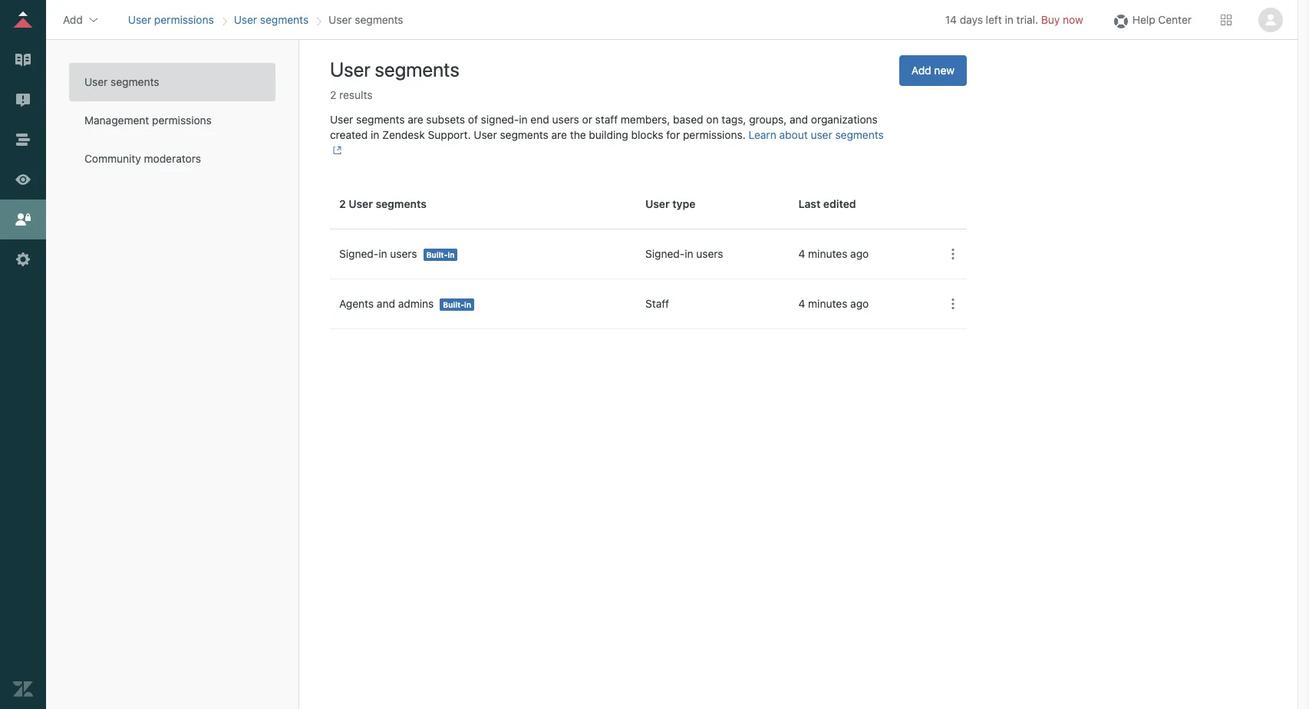 Task type: locate. For each thing, give the bounding box(es) containing it.
1 vertical spatial built-
[[443, 300, 464, 310]]

1 vertical spatial add
[[912, 64, 932, 77]]

built-in
[[426, 251, 455, 260], [443, 300, 471, 310]]

results
[[339, 88, 373, 101]]

subsets
[[426, 113, 465, 126]]

1 horizontal spatial users
[[552, 113, 579, 126]]

0 vertical spatial 2
[[330, 88, 336, 101]]

4 minutes ago for staff
[[799, 297, 869, 310]]

1 vertical spatial and
[[377, 297, 395, 310]]

for
[[666, 128, 680, 141]]

1 vertical spatial are
[[552, 128, 567, 141]]

2 left results
[[330, 88, 336, 101]]

2 down "(opens in a new tab)" image
[[339, 197, 346, 210]]

2 minutes from the top
[[808, 297, 848, 310]]

signed-in users
[[339, 247, 417, 260], [646, 247, 724, 260]]

user segments
[[234, 13, 309, 26], [329, 13, 403, 26], [330, 58, 460, 81], [84, 75, 159, 88]]

are
[[408, 113, 423, 126], [552, 128, 567, 141]]

user down the "created"
[[349, 197, 373, 210]]

zendesk products image
[[1221, 14, 1232, 25]]

and up about
[[790, 113, 808, 126]]

1 vertical spatial minutes
[[808, 297, 848, 310]]

users inside user segments are subsets of signed-in end users or staff members, based on tags, groups, and organizations created in zendesk support. user segments are the building blocks for permissions.
[[552, 113, 579, 126]]

1 horizontal spatial 2
[[339, 197, 346, 210]]

0 horizontal spatial 2
[[330, 88, 336, 101]]

built-in for users
[[426, 251, 455, 260]]

2 signed- from the left
[[646, 247, 685, 260]]

navigation
[[125, 8, 407, 31]]

1 horizontal spatial signed-
[[646, 247, 685, 260]]

2 ago from the top
[[851, 297, 869, 310]]

settings image
[[13, 249, 33, 269]]

1 horizontal spatial and
[[790, 113, 808, 126]]

signed-in users down 'type'
[[646, 247, 724, 260]]

user left 'type'
[[646, 197, 670, 210]]

the
[[570, 128, 586, 141]]

ago
[[851, 247, 869, 260], [851, 297, 869, 310]]

agents
[[339, 297, 374, 310]]

0 vertical spatial ago
[[851, 247, 869, 260]]

last edited
[[799, 197, 856, 210]]

and
[[790, 113, 808, 126], [377, 297, 395, 310]]

or
[[582, 113, 592, 126]]

0 horizontal spatial and
[[377, 297, 395, 310]]

0 vertical spatial 4
[[799, 247, 805, 260]]

manage articles image
[[13, 50, 33, 70]]

are up 'zendesk'
[[408, 113, 423, 126]]

2
[[330, 88, 336, 101], [339, 197, 346, 210]]

add inside popup button
[[63, 13, 83, 26]]

built-in up admins
[[426, 251, 455, 260]]

1 4 from the top
[[799, 247, 805, 260]]

type
[[673, 197, 696, 210]]

permissions
[[154, 13, 214, 26], [152, 114, 212, 127]]

are left the
[[552, 128, 567, 141]]

navigation containing user permissions
[[125, 8, 407, 31]]

add new button
[[899, 55, 967, 86]]

1 vertical spatial 4 minutes ago
[[799, 297, 869, 310]]

center
[[1159, 13, 1192, 26]]

0 horizontal spatial signed-
[[339, 247, 379, 260]]

permissions inside 'navigation'
[[154, 13, 214, 26]]

signed- up agents
[[339, 247, 379, 260]]

1 vertical spatial built-in
[[443, 300, 471, 310]]

in
[[1005, 13, 1014, 26], [519, 113, 528, 126], [371, 128, 379, 141], [379, 247, 387, 260], [685, 247, 694, 260], [448, 251, 455, 260], [464, 300, 471, 310]]

2 for 2 user segments
[[339, 197, 346, 210]]

based
[[673, 113, 704, 126]]

built-in for admins
[[443, 300, 471, 310]]

community moderators
[[84, 152, 201, 165]]

agents and admins
[[339, 297, 434, 310]]

1 vertical spatial 2
[[339, 197, 346, 210]]

learn
[[749, 128, 777, 141]]

ago for signed-in users
[[851, 247, 869, 260]]

trial.
[[1017, 13, 1039, 26]]

1 vertical spatial 4
[[799, 297, 805, 310]]

1 horizontal spatial signed-in users
[[646, 247, 724, 260]]

moderators
[[144, 152, 201, 165]]

members,
[[621, 113, 670, 126]]

help
[[1133, 13, 1156, 26]]

user
[[128, 13, 151, 26], [234, 13, 257, 26], [329, 13, 352, 26], [330, 58, 371, 81], [84, 75, 108, 88], [330, 113, 353, 126], [474, 128, 497, 141], [349, 197, 373, 210], [646, 197, 670, 210]]

help center button
[[1107, 8, 1197, 31]]

minutes for staff
[[808, 297, 848, 310]]

built-
[[426, 251, 448, 260], [443, 300, 464, 310]]

0 horizontal spatial are
[[408, 113, 423, 126]]

users
[[552, 113, 579, 126], [390, 247, 417, 260], [696, 247, 724, 260]]

0 vertical spatial permissions
[[154, 13, 214, 26]]

signed-in users down 2 user segments
[[339, 247, 417, 260]]

user segments are subsets of signed-in end users or staff members, based on tags, groups, and organizations created in zendesk support. user segments are the building blocks for permissions.
[[330, 113, 878, 141]]

built- right admins
[[443, 300, 464, 310]]

last
[[799, 197, 821, 210]]

management
[[84, 114, 149, 127]]

signed- down user type at the top
[[646, 247, 685, 260]]

learn about user segments link
[[330, 128, 884, 157]]

groups,
[[749, 113, 787, 126]]

permissions for management permissions
[[152, 114, 212, 127]]

1 vertical spatial ago
[[851, 297, 869, 310]]

and right agents
[[377, 297, 395, 310]]

management permissions
[[84, 114, 212, 127]]

1 ago from the top
[[851, 247, 869, 260]]

about
[[780, 128, 808, 141]]

built-in right admins
[[443, 300, 471, 310]]

0 vertical spatial built-in
[[426, 251, 455, 260]]

segments
[[260, 13, 309, 26], [355, 13, 403, 26], [375, 58, 460, 81], [111, 75, 159, 88], [356, 113, 405, 126], [500, 128, 549, 141], [835, 128, 884, 141], [376, 197, 427, 210]]

(opens in a new tab) image
[[330, 146, 342, 155]]

built- for signed-in users
[[426, 251, 448, 260]]

signed-
[[339, 247, 379, 260], [646, 247, 685, 260]]

1 horizontal spatial add
[[912, 64, 932, 77]]

0 vertical spatial built-
[[426, 251, 448, 260]]

4 minutes ago for signed-in users
[[799, 247, 869, 260]]

0 vertical spatial add
[[63, 13, 83, 26]]

on
[[706, 113, 719, 126]]

add
[[63, 13, 83, 26], [912, 64, 932, 77]]

minutes
[[808, 247, 848, 260], [808, 297, 848, 310]]

user permissions
[[128, 13, 214, 26]]

0 horizontal spatial signed-in users
[[339, 247, 417, 260]]

arrange content image
[[13, 130, 33, 150]]

1 minutes from the top
[[808, 247, 848, 260]]

2 4 minutes ago from the top
[[799, 297, 869, 310]]

1 vertical spatial permissions
[[152, 114, 212, 127]]

created
[[330, 128, 368, 141]]

1 4 minutes ago from the top
[[799, 247, 869, 260]]

4 minutes ago
[[799, 247, 869, 260], [799, 297, 869, 310]]

2 4 from the top
[[799, 297, 805, 310]]

4
[[799, 247, 805, 260], [799, 297, 805, 310]]

user permissions image
[[13, 210, 33, 229]]

ago for staff
[[851, 297, 869, 310]]

user down of
[[474, 128, 497, 141]]

built- up admins
[[426, 251, 448, 260]]

user segments link
[[234, 13, 309, 26]]

add inside button
[[912, 64, 932, 77]]

blocks
[[631, 128, 664, 141]]

0 vertical spatial and
[[790, 113, 808, 126]]

staff
[[646, 297, 669, 310]]

0 vertical spatial 4 minutes ago
[[799, 247, 869, 260]]

0 horizontal spatial add
[[63, 13, 83, 26]]

0 vertical spatial minutes
[[808, 247, 848, 260]]

14
[[945, 13, 957, 26]]



Task type: vqa. For each thing, say whether or not it's contained in the screenshot.
about
yes



Task type: describe. For each thing, give the bounding box(es) containing it.
zendesk image
[[13, 679, 33, 699]]

left
[[986, 13, 1002, 26]]

help center
[[1133, 13, 1192, 26]]

2 horizontal spatial users
[[696, 247, 724, 260]]

user
[[811, 128, 833, 141]]

new
[[934, 64, 955, 77]]

add for add
[[63, 13, 83, 26]]

user up the "created"
[[330, 113, 353, 126]]

segments inside learn about user segments 'link'
[[835, 128, 884, 141]]

2 signed-in users from the left
[[646, 247, 724, 260]]

permissions.
[[683, 128, 746, 141]]

days
[[960, 13, 983, 26]]

user up the 2 results
[[330, 58, 371, 81]]

1 horizontal spatial are
[[552, 128, 567, 141]]

minutes for signed-in users
[[808, 247, 848, 260]]

permissions for user permissions
[[154, 13, 214, 26]]

signed-
[[481, 113, 519, 126]]

user right the user segments link
[[329, 13, 352, 26]]

building
[[589, 128, 628, 141]]

end
[[531, 113, 549, 126]]

staff
[[595, 113, 618, 126]]

now
[[1063, 13, 1084, 26]]

edited
[[824, 197, 856, 210]]

1 signed- from the left
[[339, 247, 379, 260]]

user up management
[[84, 75, 108, 88]]

tags,
[[722, 113, 746, 126]]

customize design image
[[13, 170, 33, 190]]

0 horizontal spatial users
[[390, 247, 417, 260]]

add new
[[912, 64, 955, 77]]

4 for staff
[[799, 297, 805, 310]]

add button
[[58, 8, 104, 31]]

and inside user segments are subsets of signed-in end users or staff members, based on tags, groups, and organizations created in zendesk support. user segments are the building blocks for permissions.
[[790, 113, 808, 126]]

organizations
[[811, 113, 878, 126]]

support.
[[428, 128, 471, 141]]

zendesk
[[382, 128, 425, 141]]

learn about user segments
[[749, 128, 884, 141]]

user type
[[646, 197, 696, 210]]

moderate content image
[[13, 90, 33, 110]]

built- for agents and admins
[[443, 300, 464, 310]]

0 vertical spatial are
[[408, 113, 423, 126]]

1 signed-in users from the left
[[339, 247, 417, 260]]

2 for 2 results
[[330, 88, 336, 101]]

admins
[[398, 297, 434, 310]]

user right the add popup button at the left top of page
[[128, 13, 151, 26]]

community
[[84, 152, 141, 165]]

of
[[468, 113, 478, 126]]

add for add new
[[912, 64, 932, 77]]

buy
[[1041, 13, 1060, 26]]

4 for signed-in users
[[799, 247, 805, 260]]

2 user segments
[[339, 197, 427, 210]]

user right user permissions link
[[234, 13, 257, 26]]

user permissions link
[[128, 13, 214, 26]]

14 days left in trial. buy now
[[945, 13, 1084, 26]]

2 results
[[330, 88, 373, 101]]



